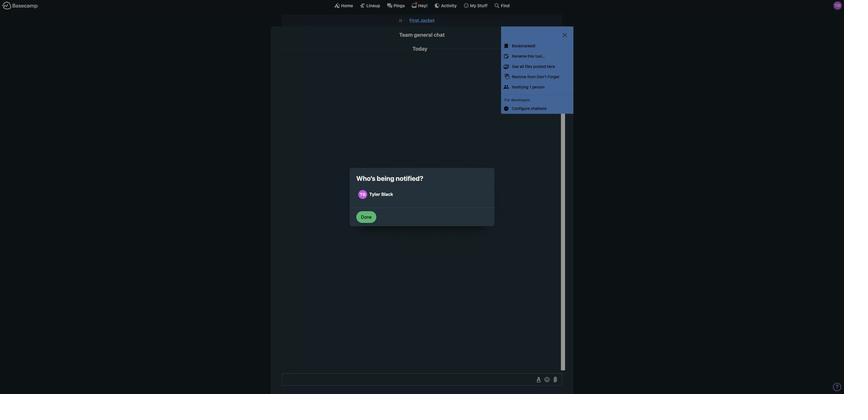 Task type: locate. For each thing, give the bounding box(es) containing it.
notifying       1 person link
[[502, 82, 574, 92]]

developers
[[512, 98, 530, 102]]

team
[[400, 32, 413, 38]]

who's being notified?
[[357, 175, 424, 183]]

switch accounts image
[[2, 1, 38, 10]]

here
[[547, 64, 555, 69]]

files
[[525, 64, 533, 69]]

chatbots
[[531, 106, 547, 111]]

hey!
[[419, 3, 428, 8]]

see all files posted here
[[512, 64, 555, 69]]

team!
[[534, 64, 544, 69]]

chat
[[434, 32, 445, 38]]

activity
[[441, 3, 457, 8]]

today
[[413, 46, 428, 52]]

remove
[[512, 74, 527, 79]]

0 horizontal spatial tyler black image
[[359, 190, 368, 199]]

0 vertical spatial tyler black image
[[834, 1, 843, 10]]

posted
[[534, 64, 546, 69]]

tyler black image for who's being notified?
[[359, 190, 368, 199]]

1 horizontal spatial tyler black image
[[547, 58, 559, 70]]

for
[[505, 98, 511, 102]]

2 horizontal spatial tyler black image
[[834, 1, 843, 10]]

tyler black image for today
[[547, 58, 559, 70]]

done button
[[357, 211, 377, 223]]

rename this tool… link
[[502, 51, 574, 62]]

bookmarked!
[[512, 44, 536, 48]]

configure
[[512, 106, 530, 111]]

1 vertical spatial tyler black image
[[547, 58, 559, 70]]

hey! button
[[412, 3, 428, 8]]

black
[[382, 192, 394, 197]]

being
[[377, 175, 395, 183]]

person
[[533, 85, 545, 89]]

2 vertical spatial tyler black image
[[359, 190, 368, 199]]

first jacket
[[410, 18, 435, 23]]

bookmarked! link
[[502, 41, 574, 51]]

tyler black image inside main element
[[834, 1, 843, 10]]

notifying
[[512, 85, 529, 89]]

my stuff button
[[464, 3, 488, 8]]

tyler black image
[[834, 1, 843, 10], [547, 58, 559, 70], [359, 190, 368, 199]]

jacket
[[421, 18, 435, 23]]

my
[[471, 3, 477, 8]]

pings button
[[387, 3, 405, 8]]

pings
[[394, 3, 405, 8]]

None text field
[[282, 374, 563, 386]]



Task type: describe. For each thing, give the bounding box(es) containing it.
for developers
[[505, 98, 530, 102]]

done
[[361, 215, 372, 220]]

tyler
[[370, 192, 381, 197]]

first jacket link
[[410, 18, 435, 23]]

home
[[341, 3, 353, 8]]

this
[[528, 54, 535, 59]]

forget
[[548, 74, 560, 79]]

my stuff
[[471, 3, 488, 8]]

notifying       1 person
[[512, 85, 545, 89]]

1
[[530, 85, 532, 89]]

team general chat
[[400, 32, 445, 38]]

lineup link
[[360, 3, 380, 8]]

tyler black
[[370, 192, 394, 197]]

activity link
[[435, 3, 457, 8]]

remove from don't forget link
[[502, 72, 574, 82]]

find
[[501, 3, 510, 8]]

home link
[[335, 3, 353, 8]]

rename
[[512, 54, 527, 59]]

first
[[410, 18, 420, 23]]

lineup
[[367, 3, 380, 8]]

hello
[[523, 64, 533, 69]]

who's
[[357, 175, 376, 183]]

10:09am link
[[525, 59, 538, 63]]

10:09am element
[[525, 59, 538, 63]]

hello team!
[[523, 64, 544, 69]]

all
[[520, 64, 524, 69]]

main element
[[0, 0, 845, 11]]

configure chatbots link
[[502, 104, 574, 114]]

10:09am
[[525, 59, 538, 63]]

stuff
[[478, 3, 488, 8]]

see
[[512, 64, 519, 69]]

remove from don't forget
[[512, 74, 560, 79]]

find button
[[495, 3, 510, 8]]

don't
[[537, 74, 547, 79]]

tool…
[[536, 54, 546, 59]]

rename this tool…
[[512, 54, 546, 59]]

general
[[414, 32, 433, 38]]

from
[[528, 74, 536, 79]]

notified?
[[396, 175, 424, 183]]

configure chatbots
[[512, 106, 547, 111]]

see all files posted here link
[[502, 62, 574, 72]]



Task type: vqa. For each thing, say whether or not it's contained in the screenshot.
navigation containing A–Z
no



